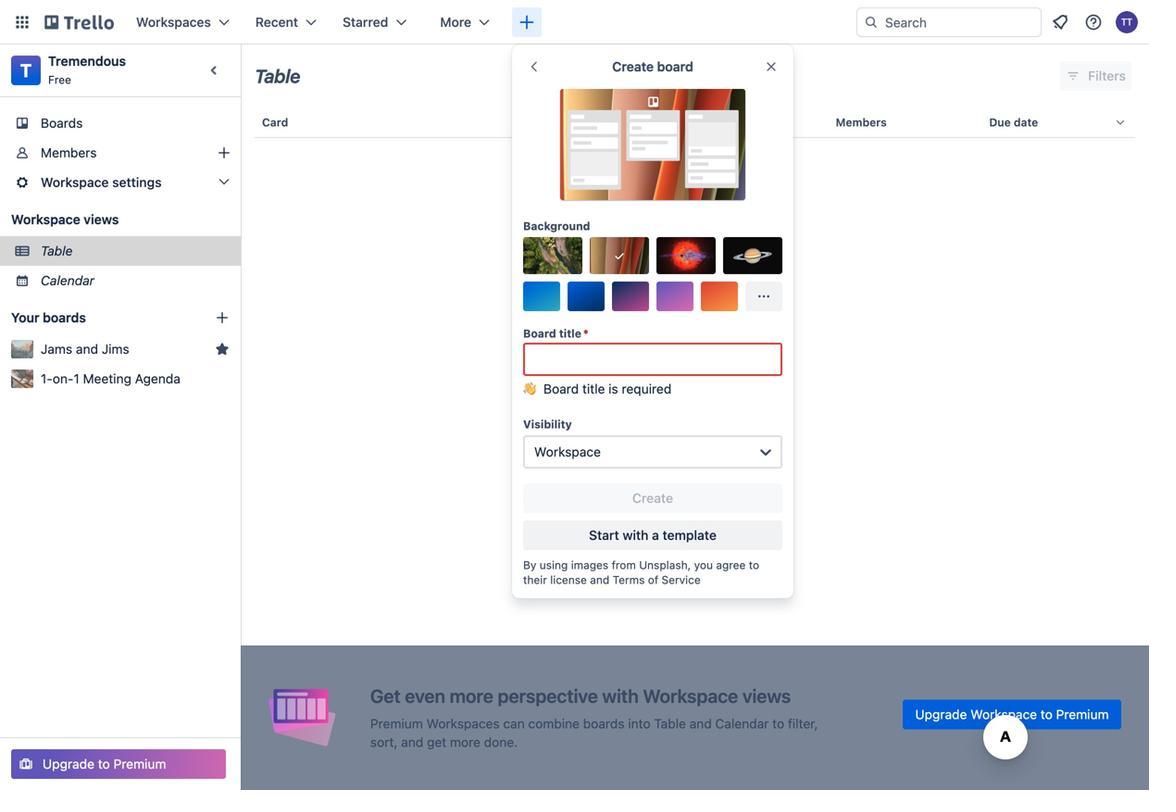 Task type: locate. For each thing, give the bounding box(es) containing it.
1 vertical spatial boards
[[584, 716, 625, 732]]

t
[[20, 59, 32, 81]]

title left *
[[560, 327, 582, 340]]

members link
[[0, 138, 241, 168]]

0 vertical spatial boards
[[43, 310, 86, 325]]

table
[[241, 100, 1150, 790]]

calendar inside get even more perspective with workspace views premium workspaces can combine boards into table and calendar to filter, sort, and get more done.
[[716, 716, 770, 732]]

workspaces inside get even more perspective with workspace views premium workspaces can combine boards into table and calendar to filter, sort, and get more done.
[[427, 716, 500, 732]]

their
[[524, 574, 547, 587]]

1 vertical spatial table
[[41, 243, 73, 259]]

background element
[[524, 237, 783, 311]]

table up card
[[255, 65, 301, 87]]

1 more from the top
[[450, 685, 494, 707]]

title
[[560, 327, 582, 340], [583, 381, 605, 397]]

workspace navigation collapse icon image
[[202, 57, 228, 83]]

boards left into
[[584, 716, 625, 732]]

0 horizontal spatial upgrade
[[43, 757, 95, 772]]

create
[[613, 59, 654, 74], [633, 491, 674, 506]]

1 horizontal spatial boards
[[584, 716, 625, 732]]

1 vertical spatial title
[[583, 381, 605, 397]]

more right even
[[450, 685, 494, 707]]

workspaces up get
[[427, 716, 500, 732]]

service
[[662, 574, 701, 587]]

to inside get even more perspective with workspace views premium workspaces can combine boards into table and calendar to filter, sort, and get more done.
[[773, 716, 785, 732]]

calendar
[[41, 273, 95, 288], [716, 716, 770, 732]]

board left *
[[524, 327, 557, 340]]

1 horizontal spatial calendar
[[716, 716, 770, 732]]

boards up jams
[[43, 310, 86, 325]]

0 horizontal spatial title
[[560, 327, 582, 340]]

0 vertical spatial table
[[255, 65, 301, 87]]

jams and jims link
[[41, 340, 208, 359]]

starred icon image
[[215, 342, 230, 357]]

0 horizontal spatial table
[[41, 243, 73, 259]]

workspace for workspace views
[[11, 212, 80, 227]]

workspace
[[41, 175, 109, 190], [11, 212, 80, 227], [535, 444, 601, 460], [643, 685, 739, 707], [971, 707, 1038, 722]]

labels button
[[676, 100, 829, 145]]

to
[[749, 559, 760, 572], [1041, 707, 1053, 722], [773, 716, 785, 732], [98, 757, 110, 772]]

table
[[255, 65, 301, 87], [41, 243, 73, 259], [655, 716, 687, 732]]

workspaces up workspace navigation collapse icon
[[136, 14, 211, 30]]

create inside button
[[633, 491, 674, 506]]

1 vertical spatial calendar
[[716, 716, 770, 732]]

2 vertical spatial table
[[655, 716, 687, 732]]

visibility
[[524, 418, 572, 431]]

add board image
[[215, 310, 230, 325]]

boards inside your boards with 2 items element
[[43, 310, 86, 325]]

return to previous screen image
[[527, 59, 542, 74]]

premium
[[1057, 707, 1110, 722], [371, 716, 423, 732], [114, 757, 166, 772]]

done.
[[484, 735, 518, 750]]

0 horizontal spatial premium
[[114, 757, 166, 772]]

2 more from the top
[[450, 735, 481, 750]]

is
[[609, 381, 619, 397]]

and
[[76, 341, 98, 357], [591, 574, 610, 587], [690, 716, 712, 732], [401, 735, 424, 750]]

calendar up your boards
[[41, 273, 95, 288]]

1-on-1 meeting agenda
[[41, 371, 181, 386]]

a
[[652, 528, 660, 543]]

create for create
[[633, 491, 674, 506]]

by
[[524, 559, 537, 572]]

with inside get even more perspective with workspace views premium workspaces can combine boards into table and calendar to filter, sort, and get more done.
[[603, 685, 639, 707]]

and left jims
[[76, 341, 98, 357]]

None text field
[[524, 343, 783, 376]]

1 horizontal spatial title
[[583, 381, 605, 397]]

board right 👋
[[544, 381, 579, 397]]

0 vertical spatial title
[[560, 327, 582, 340]]

close popover image
[[765, 59, 779, 74]]

Search field
[[879, 8, 1042, 36]]

tremendous
[[48, 53, 126, 69]]

1 vertical spatial with
[[603, 685, 639, 707]]

1 vertical spatial upgrade
[[43, 757, 95, 772]]

1 horizontal spatial workspaces
[[427, 716, 500, 732]]

workspaces inside popup button
[[136, 14, 211, 30]]

create board or workspace image
[[518, 13, 537, 32]]

upgrade
[[916, 707, 968, 722], [43, 757, 95, 772]]

workspaces
[[136, 14, 211, 30], [427, 716, 500, 732]]

0 vertical spatial with
[[623, 528, 649, 543]]

board
[[524, 327, 557, 340], [544, 381, 579, 397]]

1 vertical spatial workspaces
[[427, 716, 500, 732]]

calendar left filter,
[[716, 716, 770, 732]]

members
[[836, 116, 887, 129], [41, 145, 97, 160]]

1 vertical spatial views
[[743, 685, 792, 707]]

1
[[74, 371, 79, 386]]

due date
[[990, 116, 1039, 129]]

1 horizontal spatial table
[[255, 65, 301, 87]]

1 horizontal spatial premium
[[371, 716, 423, 732]]

workspaces button
[[125, 7, 241, 37]]

settings
[[112, 175, 162, 190]]

table inside get even more perspective with workspace views premium workspaces can combine boards into table and calendar to filter, sort, and get more done.
[[655, 716, 687, 732]]

1 horizontal spatial views
[[743, 685, 792, 707]]

boards inside get even more perspective with workspace views premium workspaces can combine boards into table and calendar to filter, sort, and get more done.
[[584, 716, 625, 732]]

board title *
[[524, 327, 589, 340]]

jams and jims
[[41, 341, 129, 357]]

0 notifications image
[[1050, 11, 1072, 33]]

1 horizontal spatial upgrade
[[916, 707, 968, 722]]

get even more perspective with workspace views premium workspaces can combine boards into table and calendar to filter, sort, and get more done.
[[371, 685, 819, 750]]

upgrade workspace to premium
[[916, 707, 1110, 722]]

👋
[[524, 381, 537, 397]]

views up filter,
[[743, 685, 792, 707]]

with inside button
[[623, 528, 649, 543]]

0 horizontal spatial calendar
[[41, 273, 95, 288]]

0 horizontal spatial boards
[[43, 310, 86, 325]]

0 vertical spatial more
[[450, 685, 494, 707]]

0 vertical spatial upgrade
[[916, 707, 968, 722]]

row
[[255, 100, 1136, 145]]

views down workspace settings
[[84, 212, 119, 227]]

0 horizontal spatial workspaces
[[136, 14, 211, 30]]

with up into
[[603, 685, 639, 707]]

1 vertical spatial more
[[450, 735, 481, 750]]

upgrade to premium link
[[11, 750, 226, 779]]

more
[[450, 685, 494, 707], [450, 735, 481, 750]]

0 vertical spatial create
[[613, 59, 654, 74]]

more right get
[[450, 735, 481, 750]]

wave image
[[524, 380, 537, 406]]

create up start with a template
[[633, 491, 674, 506]]

1 vertical spatial create
[[633, 491, 674, 506]]

boards
[[43, 310, 86, 325], [584, 716, 625, 732]]

calendar link
[[41, 272, 230, 290]]

2 horizontal spatial table
[[655, 716, 687, 732]]

table down workspace views
[[41, 243, 73, 259]]

of
[[648, 574, 659, 587]]

primary element
[[0, 0, 1150, 44]]

jims
[[102, 341, 129, 357]]

0 vertical spatial views
[[84, 212, 119, 227]]

0 vertical spatial workspaces
[[136, 14, 211, 30]]

with
[[623, 528, 649, 543], [603, 685, 639, 707]]

create left board
[[613, 59, 654, 74]]

title left is
[[583, 381, 605, 397]]

create button
[[524, 484, 783, 513]]

table right into
[[655, 716, 687, 732]]

open information menu image
[[1085, 13, 1104, 32]]

into
[[629, 716, 651, 732]]

filters button
[[1061, 61, 1132, 91]]

due date button
[[983, 100, 1136, 145]]

workspace settings
[[41, 175, 162, 190]]

combine
[[529, 716, 580, 732]]

jams
[[41, 341, 72, 357]]

with left a
[[623, 528, 649, 543]]

filter,
[[789, 716, 819, 732]]

labels
[[683, 116, 719, 129]]

can
[[504, 716, 525, 732]]

0 vertical spatial members
[[836, 116, 887, 129]]

perspective
[[498, 685, 598, 707]]

custom image image
[[613, 248, 627, 263]]

meeting
[[83, 371, 132, 386]]

row containing card
[[255, 100, 1136, 145]]

images
[[571, 559, 609, 572]]

0 horizontal spatial members
[[41, 145, 97, 160]]

even
[[405, 685, 446, 707]]

workspace inside dropdown button
[[41, 175, 109, 190]]

upgrade workspace to premium link
[[904, 700, 1122, 730]]

1 horizontal spatial members
[[836, 116, 887, 129]]



Task type: vqa. For each thing, say whether or not it's contained in the screenshot.
'Board'
yes



Task type: describe. For each thing, give the bounding box(es) containing it.
board
[[658, 59, 694, 74]]

card button
[[255, 100, 522, 145]]

on-
[[53, 371, 74, 386]]

t link
[[11, 56, 41, 85]]

agenda
[[135, 371, 181, 386]]

and right into
[[690, 716, 712, 732]]

start with a template
[[589, 528, 717, 543]]

recent button
[[245, 7, 328, 37]]

1 vertical spatial board
[[544, 381, 579, 397]]

free
[[48, 73, 71, 86]]

1-on-1 meeting agenda link
[[41, 370, 230, 388]]

you
[[695, 559, 714, 572]]

*
[[584, 327, 589, 340]]

license
[[551, 574, 587, 587]]

and down images
[[591, 574, 610, 587]]

recent
[[256, 14, 298, 30]]

date
[[1015, 116, 1039, 129]]

boards link
[[0, 108, 241, 138]]

table containing card
[[241, 100, 1150, 790]]

workspace views
[[11, 212, 119, 227]]

workspace inside get even more perspective with workspace views premium workspaces can combine boards into table and calendar to filter, sort, and get more done.
[[643, 685, 739, 707]]

upgrade for upgrade to premium
[[43, 757, 95, 772]]

your boards with 2 items element
[[11, 307, 187, 329]]

background
[[524, 220, 591, 233]]

terms
[[613, 574, 645, 587]]

1 vertical spatial members
[[41, 145, 97, 160]]

terms of service link
[[613, 574, 701, 587]]

upgrade to premium
[[43, 757, 166, 772]]

more button
[[429, 7, 501, 37]]

your
[[11, 310, 39, 325]]

workspace for workspace
[[535, 444, 601, 460]]

required
[[622, 381, 672, 397]]

card
[[262, 116, 288, 129]]

due
[[990, 116, 1012, 129]]

get
[[371, 685, 401, 707]]

start
[[589, 528, 620, 543]]

members inside button
[[836, 116, 887, 129]]

0 horizontal spatial views
[[84, 212, 119, 227]]

start with a template button
[[524, 521, 783, 550]]

workspace settings button
[[0, 168, 241, 197]]

your boards
[[11, 310, 86, 325]]

license link
[[551, 574, 587, 587]]

get
[[427, 735, 447, 750]]

more
[[440, 14, 472, 30]]

members button
[[829, 100, 983, 145]]

boards
[[41, 115, 83, 131]]

tremendous free
[[48, 53, 126, 86]]

from
[[612, 559, 636, 572]]

table link
[[41, 242, 230, 260]]

license and terms of service
[[551, 574, 701, 587]]

👋 board title is required
[[524, 381, 672, 397]]

1-
[[41, 371, 53, 386]]

back to home image
[[44, 7, 114, 37]]

create board
[[613, 59, 694, 74]]

starred button
[[332, 7, 418, 37]]

0 vertical spatial board
[[524, 327, 557, 340]]

create for create board
[[613, 59, 654, 74]]

2 horizontal spatial premium
[[1057, 707, 1110, 722]]

tremendous link
[[48, 53, 126, 69]]

agree
[[717, 559, 746, 572]]

sort,
[[371, 735, 398, 750]]

unsplash,
[[640, 559, 692, 572]]

search image
[[865, 15, 879, 30]]

premium inside get even more perspective with workspace views premium workspaces can combine boards into table and calendar to filter, sort, and get more done.
[[371, 716, 423, 732]]

by using images from unsplash, you agree to their
[[524, 559, 760, 587]]

and left get
[[401, 735, 424, 750]]

filters
[[1089, 68, 1127, 83]]

0 vertical spatial calendar
[[41, 273, 95, 288]]

workspace for workspace settings
[[41, 175, 109, 190]]

starred
[[343, 14, 389, 30]]

to inside by using images from unsplash, you agree to their
[[749, 559, 760, 572]]

Table text field
[[255, 58, 301, 94]]

upgrade for upgrade workspace to premium
[[916, 707, 968, 722]]

terry turtle (terryturtle) image
[[1117, 11, 1139, 33]]

using
[[540, 559, 568, 572]]

views inside get even more perspective with workspace views premium workspaces can combine boards into table and calendar to filter, sort, and get more done.
[[743, 685, 792, 707]]

template
[[663, 528, 717, 543]]

row inside table
[[255, 100, 1136, 145]]



